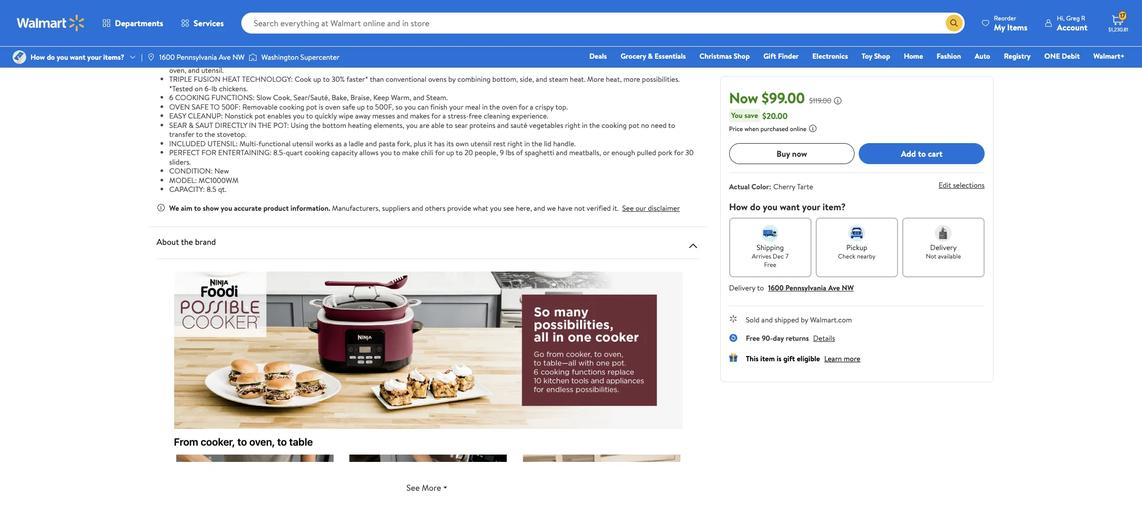 Task type: locate. For each thing, give the bounding box(es) containing it.
cooker up faster*
[[343, 56, 365, 66]]

pot left no
[[629, 120, 640, 130]]

6- down faster
[[392, 37, 398, 48]]

0 horizontal spatial cook
[[295, 74, 312, 85]]

 image down walmart image
[[13, 50, 26, 64]]

1 shop from the left
[[734, 51, 750, 61]]

1 horizontal spatial  image
[[249, 52, 257, 62]]

legal information image
[[809, 124, 818, 133]]

this inside the meet the ninja foodi possible cooker 8.5 qt., mc1000wm, the versatile 6-in-1 cooker that makes anything possible. this go-to cooker can replace 10 cooking tools and appliances, offering cooker to oven to table functionality. cook up to 30% faster than a conventional oven* with triple fusion heat, which combines bottom, side, and steam heating elements to unlock even more cooking options. *tested on 6-lb chickens.
[[526, 15, 539, 26]]

more right heat,
[[624, 74, 641, 85]]

0 vertical spatial *tested
[[356, 37, 380, 48]]

can inside replaces 10 cooking tools & appliances: this cooker replaces the need for a slow cooker, food warmer, nonstick pot, sauté pan, steamer, stock pot, dutch oven, and utensil. triple fusion heat technology: cook up to 30% faster* than conventional ovens by combining bottom, side, and steam heat. more heat, more possibilities. *tested on 6-lb chickens. 6 cooking functions: slow cook, sear/sauté, bake, braise, keep warm, and steam. oven safe to 500f: removable cooking pot is oven safe up to 500f, so you can finish your meal in the oven for a crispy top. easy cleanup: nonstick pot enables you to quickly wipe away messes and makes for a stress-free cleaning experience. sear & saut directly in the pot: using the bottom heating elements, you are able to sear proteins and sauté vegetables right in the cooking pot no need to transfer to the stovetop. included utensil: multi-functional utensil works as a ladle and pasta fork, plus it has its own utensil rest right in the lid handle. perfect for entertaining: 8.5-quart cooking capacity allows you to make chili for up to 20 people, 9 lbs of spaghetti and meatballs, or enough pulled pork for 30 sliders. condition: new model: mc1000wm capacity: 8.5 qt.
[[418, 102, 429, 112]]

registry link
[[1000, 50, 1036, 62]]

grocery & essentials
[[621, 51, 686, 61]]

0 vertical spatial 8.5
[[278, 15, 288, 26]]

1 horizontal spatial lb
[[398, 37, 405, 48]]

utensil
[[292, 138, 313, 149], [471, 138, 492, 149]]

1 vertical spatial how
[[730, 200, 748, 214]]

0 vertical spatial need
[[407, 56, 423, 66]]

to down versatile
[[370, 26, 377, 37]]

lbs
[[506, 147, 515, 158]]

heating up replaces
[[178, 37, 202, 48]]

intent image for delivery image
[[936, 225, 953, 242]]

10 inside replaces 10 cooking tools & appliances: this cooker replaces the need for a slow cooker, food warmer, nonstick pot, sauté pan, steamer, stock pot, dutch oven, and utensil. triple fusion heat technology: cook up to 30% faster* than conventional ovens by combining bottom, side, and steam heat. more heat, more possibilities. *tested on 6-lb chickens. 6 cooking functions: slow cook, sear/sauté, bake, braise, keep warm, and steam. oven safe to 500f: removable cooking pot is oven safe up to 500f, so you can finish your meal in the oven for a crispy top. easy cleanup: nonstick pot enables you to quickly wipe away messes and makes for a stress-free cleaning experience. sear & saut directly in the pot: using the bottom heating elements, you are able to sear proteins and sauté vegetables right in the cooking pot no need to transfer to the stovetop. included utensil: multi-functional utensil works as a ladle and pasta fork, plus it has its own utensil rest right in the lid handle. perfect for entertaining: 8.5-quart cooking capacity allows you to make chili for up to 20 people, 9 lbs of spaghetti and meatballs, or enough pulled pork for 30 sliders. condition: new model: mc1000wm capacity: 8.5 qt.
[[206, 56, 213, 66]]

sliders.
[[169, 157, 191, 167]]

1 horizontal spatial 8.5
[[278, 15, 288, 26]]

up inside the meet the ninja foodi possible cooker 8.5 qt., mc1000wm, the versatile 6-in-1 cooker that makes anything possible. this go-to cooker can replace 10 cooking tools and appliances, offering cooker to oven to table functionality. cook up to 30% faster than a conventional oven* with triple fusion heat, which combines bottom, side, and steam heating elements to unlock even more cooking options. *tested on 6-lb chickens.
[[361, 26, 369, 37]]

1 horizontal spatial than
[[415, 26, 429, 37]]

on up safe
[[195, 83, 203, 94]]

2 vertical spatial your
[[803, 200, 821, 214]]

6
[[169, 92, 173, 103]]

the
[[258, 120, 272, 130]]

unlock
[[243, 37, 265, 48]]

the
[[175, 15, 186, 26], [346, 15, 357, 26], [395, 56, 405, 66], [490, 102, 500, 112], [310, 120, 321, 130], [590, 120, 600, 130], [205, 129, 215, 140], [532, 138, 542, 149], [181, 236, 193, 247]]

oven left crispy
[[502, 102, 517, 112]]

0 vertical spatial nw
[[233, 52, 245, 62]]

elements,
[[374, 120, 405, 130]]

pork
[[658, 147, 673, 158]]

proteins
[[470, 120, 496, 130]]

0 vertical spatial on
[[382, 37, 390, 48]]

it
[[428, 138, 433, 149]]

by
[[448, 74, 456, 85], [801, 315, 809, 325]]

*tested up oven
[[169, 83, 193, 94]]

you right so
[[404, 102, 416, 112]]

it.
[[613, 203, 619, 213]]

0 vertical spatial lb
[[398, 37, 405, 48]]

see
[[622, 203, 634, 213], [407, 482, 420, 494]]

new
[[215, 166, 229, 176]]

functions:
[[211, 92, 255, 103]]

10
[[622, 15, 629, 26], [206, 56, 213, 66]]

side, inside replaces 10 cooking tools & appliances: this cooker replaces the need for a slow cooker, food warmer, nonstick pot, sauté pan, steamer, stock pot, dutch oven, and utensil. triple fusion heat technology: cook up to 30% faster* than conventional ovens by combining bottom, side, and steam heat. more heat, more possibilities. *tested on 6-lb chickens. 6 cooking functions: slow cook, sear/sauté, bake, braise, keep warm, and steam. oven safe to 500f: removable cooking pot is oven safe up to 500f, so you can finish your meal in the oven for a crispy top. easy cleanup: nonstick pot enables you to quickly wipe away messes and makes for a stress-free cleaning experience. sear & saut directly in the pot: using the bottom heating elements, you are able to sear proteins and sauté vegetables right in the cooking pot no need to transfer to the stovetop. included utensil: multi-functional utensil works as a ladle and pasta fork, plus it has its own utensil rest right in the lid handle. perfect for entertaining: 8.5-quart cooking capacity allows you to make chili for up to 20 people, 9 lbs of spaghetti and meatballs, or enough pulled pork for 30 sliders. condition: new model: mc1000wm capacity: 8.5 qt.
[[520, 74, 534, 85]]

your left 'meal'
[[449, 102, 464, 112]]

1 vertical spatial makes
[[410, 111, 430, 121]]

1 horizontal spatial sauté
[[568, 56, 585, 66]]

provide
[[447, 203, 471, 213]]

*tested
[[356, 37, 380, 48], [169, 83, 193, 94]]

in right 'meal'
[[482, 102, 488, 112]]

chickens. up 500f:
[[219, 83, 248, 94]]

how do you want your item?
[[730, 200, 846, 214]]

your inside replaces 10 cooking tools & appliances: this cooker replaces the need for a slow cooker, food warmer, nonstick pot, sauté pan, steamer, stock pot, dutch oven, and utensil. triple fusion heat technology: cook up to 30% faster* than conventional ovens by combining bottom, side, and steam heat. more heat, more possibilities. *tested on 6-lb chickens. 6 cooking functions: slow cook, sear/sauté, bake, braise, keep warm, and steam. oven safe to 500f: removable cooking pot is oven safe up to 500f, so you can finish your meal in the oven for a crispy top. easy cleanup: nonstick pot enables you to quickly wipe away messes and makes for a stress-free cleaning experience. sear & saut directly in the pot: using the bottom heating elements, you are able to sear proteins and sauté vegetables right in the cooking pot no need to transfer to the stovetop. included utensil: multi-functional utensil works as a ladle and pasta fork, plus it has its own utensil rest right in the lid handle. perfect for entertaining: 8.5-quart cooking capacity allows you to make chili for up to 20 people, 9 lbs of spaghetti and meatballs, or enough pulled pork for 30 sliders. condition: new model: mc1000wm capacity: 8.5 qt.
[[449, 102, 464, 112]]

0 vertical spatial bottom,
[[629, 26, 655, 37]]

free down shipping
[[765, 260, 777, 269]]

price when purchased online
[[730, 124, 807, 133]]

right right rest
[[508, 138, 523, 149]]

pot, right stock
[[650, 56, 663, 66]]

we
[[547, 203, 556, 213]]

ave up walmart.com
[[829, 283, 841, 293]]

0 horizontal spatial heating
[[178, 37, 202, 48]]

6- down utensil.
[[205, 83, 212, 94]]

and right ladle
[[366, 138, 377, 149]]

0 vertical spatial conventional
[[436, 26, 477, 37]]

pot down slow
[[255, 111, 266, 121]]

cook
[[342, 26, 359, 37], [295, 74, 312, 85]]

0 vertical spatial ave
[[219, 52, 231, 62]]

on
[[382, 37, 390, 48], [195, 83, 203, 94]]

1 horizontal spatial 10
[[622, 15, 629, 26]]

do
[[47, 52, 55, 62], [751, 200, 761, 214]]

1 horizontal spatial conventional
[[436, 26, 477, 37]]

included
[[169, 138, 206, 149]]

$99.00
[[762, 88, 806, 108]]

keep
[[373, 92, 389, 103]]

to inside add to cart button
[[919, 148, 927, 159]]

1600 up 'oven,'
[[159, 52, 175, 62]]

makes inside the meet the ninja foodi possible cooker 8.5 qt., mc1000wm, the versatile 6-in-1 cooker that makes anything possible. this go-to cooker can replace 10 cooking tools and appliances, offering cooker to oven to table functionality. cook up to 30% faster than a conventional oven* with triple fusion heat, which combines bottom, side, and steam heating elements to unlock even more cooking options. *tested on 6-lb chickens.
[[446, 15, 466, 26]]

conventional down that at the left of page
[[436, 26, 477, 37]]

0 vertical spatial in
[[482, 102, 488, 112]]

than down replaces at left
[[370, 74, 384, 85]]

others
[[425, 203, 446, 213]]

you
[[732, 110, 743, 121]]

1 vertical spatial lb
[[212, 83, 217, 94]]

cleanup:
[[188, 111, 223, 121]]

do down color
[[751, 200, 761, 214]]

0 horizontal spatial on
[[195, 83, 203, 94]]

0 vertical spatial by
[[448, 74, 456, 85]]

you
[[57, 52, 68, 62], [404, 102, 416, 112], [293, 111, 305, 121], [406, 120, 418, 130], [380, 147, 392, 158], [763, 200, 778, 214], [221, 203, 232, 213], [490, 203, 502, 213]]

sauté left pan,
[[568, 56, 585, 66]]

greg
[[1067, 13, 1080, 22]]

1600 pennsylvania ave nw
[[159, 52, 245, 62]]

up down versatile
[[361, 26, 369, 37]]

gifting made easy image
[[730, 354, 738, 362]]

free left 90-
[[746, 333, 761, 344]]

meal
[[465, 102, 481, 112]]

shop for toy shop
[[874, 51, 891, 61]]

do down walmart image
[[47, 52, 55, 62]]

1 horizontal spatial nw
[[842, 283, 855, 293]]

steam left heat.
[[549, 74, 568, 85]]

safe
[[342, 102, 355, 112]]

side, inside the meet the ninja foodi possible cooker 8.5 qt., mc1000wm, the versatile 6-in-1 cooker that makes anything possible. this go-to cooker can replace 10 cooking tools and appliances, offering cooker to oven to table functionality. cook up to 30% faster than a conventional oven* with triple fusion heat, which combines bottom, side, and steam heating elements to unlock even more cooking options. *tested on 6-lb chickens.
[[657, 26, 671, 37]]

fork,
[[397, 138, 412, 149]]

your for how do you want your items?
[[87, 52, 101, 62]]

home link
[[900, 50, 928, 62]]

gift finder
[[764, 51, 799, 61]]

1 horizontal spatial on
[[382, 37, 390, 48]]

how down walmart image
[[30, 52, 45, 62]]

1 horizontal spatial how
[[730, 200, 748, 214]]

1 vertical spatial *tested
[[169, 83, 193, 94]]

more inside the see more button
[[422, 482, 441, 494]]

0 horizontal spatial *tested
[[169, 83, 193, 94]]

nw down "check"
[[842, 283, 855, 293]]

sauté
[[568, 56, 585, 66], [511, 120, 528, 130]]

0 vertical spatial makes
[[446, 15, 466, 26]]

8.5 up table
[[278, 15, 288, 26]]

1 horizontal spatial 1600
[[769, 283, 784, 293]]

for right are
[[432, 111, 441, 121]]

is left the gift
[[777, 354, 782, 364]]

2 vertical spatial this
[[746, 354, 759, 364]]

for
[[202, 147, 216, 158]]

8.5 inside replaces 10 cooking tools & appliances: this cooker replaces the need for a slow cooker, food warmer, nonstick pot, sauté pan, steamer, stock pot, dutch oven, and utensil. triple fusion heat technology: cook up to 30% faster* than conventional ovens by combining bottom, side, and steam heat. more heat, more possibilities. *tested on 6-lb chickens. 6 cooking functions: slow cook, sear/sauté, bake, braise, keep warm, and steam. oven safe to 500f: removable cooking pot is oven safe up to 500f, so you can finish your meal in the oven for a crispy top. easy cleanup: nonstick pot enables you to quickly wipe away messes and makes for a stress-free cleaning experience. sear & saut directly in the pot: using the bottom heating elements, you are able to sear proteins and sauté vegetables right in the cooking pot no need to transfer to the stovetop. included utensil: multi-functional utensil works as a ladle and pasta fork, plus it has its own utensil rest right in the lid handle. perfect for entertaining: 8.5-quart cooking capacity allows you to make chili for up to 20 people, 9 lbs of spaghetti and meatballs, or enough pulled pork for 30 sliders. condition: new model: mc1000wm capacity: 8.5 qt.
[[207, 184, 216, 195]]

1 horizontal spatial &
[[276, 56, 281, 66]]

you right enables
[[293, 111, 305, 121]]

ladle
[[349, 138, 364, 149]]

is left bake,
[[319, 102, 324, 112]]

0 vertical spatial right
[[565, 120, 580, 130]]

0 horizontal spatial how
[[30, 52, 45, 62]]

30% down versatile
[[379, 26, 392, 37]]

utensil down using
[[292, 138, 313, 149]]

1 vertical spatial 30%
[[332, 74, 345, 85]]

shop right christmas
[[734, 51, 750, 61]]

nw down unlock
[[233, 52, 245, 62]]

your left items?
[[87, 52, 101, 62]]

meet the ninja foodi possible cooker 8.5 qt., mc1000wm, the versatile 6-in-1 cooker that makes anything possible. this go-to cooker can replace 10 cooking tools and appliances, offering cooker to oven to table functionality. cook up to 30% faster than a conventional oven* with triple fusion heat, which combines bottom, side, and steam heating elements to unlock even more cooking options. *tested on 6-lb chickens.
[[157, 15, 687, 48]]

need
[[407, 56, 423, 66], [651, 120, 667, 130]]

up right safe
[[357, 102, 365, 112]]

0 horizontal spatial  image
[[13, 50, 26, 64]]

& left saut
[[189, 120, 194, 130]]

a down that at the left of page
[[431, 26, 434, 37]]

1 vertical spatial heating
[[348, 120, 372, 130]]

0 vertical spatial how
[[30, 52, 45, 62]]

0 vertical spatial your
[[87, 52, 101, 62]]

1 vertical spatial delivery
[[730, 283, 756, 293]]

1 horizontal spatial pot,
[[650, 56, 663, 66]]

conventional up 'warm,'
[[386, 74, 427, 85]]

1 horizontal spatial side,
[[657, 26, 671, 37]]

toy
[[862, 51, 873, 61]]

2 utensil from the left
[[471, 138, 492, 149]]

shipped
[[775, 315, 800, 325]]

utensil left rest
[[471, 138, 492, 149]]

1600 pennsylvania ave nw button
[[769, 283, 855, 293]]

in up meatballs, on the top of the page
[[582, 120, 588, 130]]

has
[[434, 138, 445, 149]]

1 vertical spatial can
[[418, 102, 429, 112]]

0 horizontal spatial is
[[319, 102, 324, 112]]

6- left 1
[[387, 15, 394, 26]]

0 horizontal spatial more
[[283, 37, 300, 48]]

 image for how do you want your items?
[[13, 50, 26, 64]]

this left go-
[[526, 15, 539, 26]]

can left 'finish'
[[418, 102, 429, 112]]

chickens.
[[406, 37, 436, 48], [219, 83, 248, 94]]

chili
[[421, 147, 434, 158]]

1600 down the dec
[[769, 283, 784, 293]]

Walmart Site-Wide search field
[[241, 13, 965, 34]]

1 horizontal spatial utensil
[[471, 138, 492, 149]]

the up appliances, on the top
[[175, 15, 186, 26]]

2 pot, from the left
[[650, 56, 663, 66]]

0 horizontal spatial 30%
[[332, 74, 345, 85]]

0 horizontal spatial bottom,
[[493, 74, 518, 85]]

lb inside the meet the ninja foodi possible cooker 8.5 qt., mc1000wm, the versatile 6-in-1 cooker that makes anything possible. this go-to cooker can replace 10 cooking tools and appliances, offering cooker to oven to table functionality. cook up to 30% faster than a conventional oven* with triple fusion heat, which combines bottom, side, and steam heating elements to unlock even more cooking options. *tested on 6-lb chickens.
[[398, 37, 405, 48]]

want left items?
[[70, 52, 86, 62]]

0 horizontal spatial than
[[370, 74, 384, 85]]

0 vertical spatial cooking
[[215, 56, 249, 66]]

 image
[[13, 50, 26, 64], [249, 52, 257, 62]]

people,
[[475, 147, 498, 158]]

delivery inside 'delivery not available'
[[931, 242, 957, 253]]

a left crispy
[[530, 102, 534, 112]]

and down 'warm,'
[[397, 111, 408, 121]]

intent image for shipping image
[[762, 225, 779, 242]]

color
[[752, 182, 770, 192]]

to right aim
[[194, 203, 201, 213]]

0 horizontal spatial delivery
[[730, 283, 756, 293]]

delivery up the sold
[[730, 283, 756, 293]]

services
[[194, 17, 224, 29]]

0 vertical spatial cook
[[342, 26, 359, 37]]

lid
[[544, 138, 552, 149]]

to left quickly in the left top of the page
[[306, 111, 313, 121]]

conventional
[[436, 26, 477, 37], [386, 74, 427, 85]]

walmart image
[[17, 15, 85, 31]]

registry
[[1004, 51, 1031, 61]]

oven down cooker on the top left of page
[[254, 26, 269, 37]]

0 horizontal spatial 10
[[206, 56, 213, 66]]

1 vertical spatial steam
[[549, 74, 568, 85]]

account
[[1057, 21, 1088, 33]]

1 vertical spatial 10
[[206, 56, 213, 66]]

1 vertical spatial right
[[508, 138, 523, 149]]

do for how do you want your items?
[[47, 52, 55, 62]]

0 horizontal spatial in
[[482, 102, 488, 112]]

to left the make on the left top
[[394, 147, 401, 158]]

delivery down the intent image for delivery
[[931, 242, 957, 253]]

your for how do you want your item?
[[803, 200, 821, 214]]

versatile
[[359, 15, 386, 26]]

1 vertical spatial 6-
[[392, 37, 398, 48]]

experience.
[[512, 111, 549, 121]]

more right the "learn"
[[844, 354, 861, 364]]

by inside replaces 10 cooking tools & appliances: this cooker replaces the need for a slow cooker, food warmer, nonstick pot, sauté pan, steamer, stock pot, dutch oven, and utensil. triple fusion heat technology: cook up to 30% faster* than conventional ovens by combining bottom, side, and steam heat. more heat, more possibilities. *tested on 6-lb chickens. 6 cooking functions: slow cook, sear/sauté, bake, braise, keep warm, and steam. oven safe to 500f: removable cooking pot is oven safe up to 500f, so you can finish your meal in the oven for a crispy top. easy cleanup: nonstick pot enables you to quickly wipe away messes and makes for a stress-free cleaning experience. sear & saut directly in the pot: using the bottom heating elements, you are able to sear proteins and sauté vegetables right in the cooking pot no need to transfer to the stovetop. included utensil: multi-functional utensil works as a ladle and pasta fork, plus it has its own utensil rest right in the lid handle. perfect for entertaining: 8.5-quart cooking capacity allows you to make chili for up to 20 people, 9 lbs of spaghetti and meatballs, or enough pulled pork for 30 sliders. condition: new model: mc1000wm capacity: 8.5 qt.
[[448, 74, 456, 85]]

2 vertical spatial more
[[844, 354, 861, 364]]

how do you want your items?
[[30, 52, 124, 62]]

bottom, down warmer,
[[493, 74, 518, 85]]

0 horizontal spatial right
[[508, 138, 523, 149]]

triple
[[169, 74, 192, 85]]

0 horizontal spatial by
[[448, 74, 456, 85]]

0 horizontal spatial want
[[70, 52, 86, 62]]

0 vertical spatial steam
[[157, 37, 176, 48]]

on inside the meet the ninja foodi possible cooker 8.5 qt., mc1000wm, the versatile 6-in-1 cooker that makes anything possible. this go-to cooker can replace 10 cooking tools and appliances, offering cooker to oven to table functionality. cook up to 30% faster than a conventional oven* with triple fusion heat, which combines bottom, side, and steam heating elements to unlock even more cooking options. *tested on 6-lb chickens.
[[382, 37, 390, 48]]

0 horizontal spatial ave
[[219, 52, 231, 62]]

save
[[745, 110, 759, 121]]

free inside shipping arrives dec 7 free
[[765, 260, 777, 269]]

delivery not available
[[927, 242, 962, 261]]

conventional inside replaces 10 cooking tools & appliances: this cooker replaces the need for a slow cooker, food warmer, nonstick pot, sauté pan, steamer, stock pot, dutch oven, and utensil. triple fusion heat technology: cook up to 30% faster* than conventional ovens by combining bottom, side, and steam heat. more heat, more possibilities. *tested on 6-lb chickens. 6 cooking functions: slow cook, sear/sauté, bake, braise, keep warm, and steam. oven safe to 500f: removable cooking pot is oven safe up to 500f, so you can finish your meal in the oven for a crispy top. easy cleanup: nonstick pot enables you to quickly wipe away messes and makes for a stress-free cleaning experience. sear & saut directly in the pot: using the bottom heating elements, you are able to sear proteins and sauté vegetables right in the cooking pot no need to transfer to the stovetop. included utensil: multi-functional utensil works as a ladle and pasta fork, plus it has its own utensil rest right in the lid handle. perfect for entertaining: 8.5-quart cooking capacity allows you to make chili for up to 20 people, 9 lbs of spaghetti and meatballs, or enough pulled pork for 30 sliders. condition: new model: mc1000wm capacity: 8.5 qt.
[[386, 74, 427, 85]]

easy
[[169, 111, 186, 121]]

1 horizontal spatial right
[[565, 120, 580, 130]]

0 horizontal spatial side,
[[520, 74, 534, 85]]

so
[[396, 102, 403, 112]]

Search search field
[[241, 13, 965, 34]]

sear
[[455, 120, 468, 130]]

can inside the meet the ninja foodi possible cooker 8.5 qt., mc1000wm, the versatile 6-in-1 cooker that makes anything possible. this go-to cooker can replace 10 cooking tools and appliances, offering cooker to oven to table functionality. cook up to 30% faster than a conventional oven* with triple fusion heat, which combines bottom, side, and steam heating elements to unlock even more cooking options. *tested on 6-lb chickens.
[[584, 15, 595, 26]]

utensil:
[[208, 138, 238, 149]]

anything
[[467, 15, 496, 26]]

need right no
[[651, 120, 667, 130]]

1 horizontal spatial see
[[622, 203, 634, 213]]

to right transfer
[[196, 129, 203, 140]]

1 vertical spatial chickens.
[[219, 83, 248, 94]]

the right replaces at left
[[395, 56, 405, 66]]

0 vertical spatial 10
[[622, 15, 629, 26]]

gift
[[784, 354, 796, 364]]

how for how do you want your item?
[[730, 200, 748, 214]]

1 horizontal spatial 30%
[[379, 26, 392, 37]]

shop inside 'link'
[[734, 51, 750, 61]]

intent image for pickup image
[[849, 225, 866, 242]]

1 vertical spatial on
[[195, 83, 203, 94]]

2 shop from the left
[[874, 51, 891, 61]]

0 horizontal spatial shop
[[734, 51, 750, 61]]

0 vertical spatial than
[[415, 26, 429, 37]]

to up unlock
[[245, 26, 252, 37]]

by right shipped
[[801, 315, 809, 325]]

0 vertical spatial sauté
[[568, 56, 585, 66]]

10 right replace
[[622, 15, 629, 26]]

1 vertical spatial 1600
[[769, 283, 784, 293]]

&
[[648, 51, 653, 61], [276, 56, 281, 66], [189, 120, 194, 130]]

more inside replaces 10 cooking tools & appliances: this cooker replaces the need for a slow cooker, food warmer, nonstick pot, sauté pan, steamer, stock pot, dutch oven, and utensil. triple fusion heat technology: cook up to 30% faster* than conventional ovens by combining bottom, side, and steam heat. more heat, more possibilities. *tested on 6-lb chickens. 6 cooking functions: slow cook, sear/sauté, bake, braise, keep warm, and steam. oven safe to 500f: removable cooking pot is oven safe up to 500f, so you can finish your meal in the oven for a crispy top. easy cleanup: nonstick pot enables you to quickly wipe away messes and makes for a stress-free cleaning experience. sear & saut directly in the pot: using the bottom heating elements, you are able to sear proteins and sauté vegetables right in the cooking pot no need to transfer to the stovetop. included utensil: multi-functional utensil works as a ladle and pasta fork, plus it has its own utensil rest right in the lid handle. perfect for entertaining: 8.5-quart cooking capacity allows you to make chili for up to 20 people, 9 lbs of spaghetti and meatballs, or enough pulled pork for 30 sliders. condition: new model: mc1000wm capacity: 8.5 qt.
[[624, 74, 641, 85]]

1 vertical spatial more
[[624, 74, 641, 85]]

0 horizontal spatial pennsylvania
[[177, 52, 217, 62]]

delivery for to
[[730, 283, 756, 293]]

2 vertical spatial 6-
[[205, 83, 212, 94]]

2 horizontal spatial pot
[[629, 120, 640, 130]]

on inside replaces 10 cooking tools & appliances: this cooker replaces the need for a slow cooker, food warmer, nonstick pot, sauté pan, steamer, stock pot, dutch oven, and utensil. triple fusion heat technology: cook up to 30% faster* than conventional ovens by combining bottom, side, and steam heat. more heat, more possibilities. *tested on 6-lb chickens. 6 cooking functions: slow cook, sear/sauté, bake, braise, keep warm, and steam. oven safe to 500f: removable cooking pot is oven safe up to 500f, so you can finish your meal in the oven for a crispy top. easy cleanup: nonstick pot enables you to quickly wipe away messes and makes for a stress-free cleaning experience. sear & saut directly in the pot: using the bottom heating elements, you are able to sear proteins and sauté vegetables right in the cooking pot no need to transfer to the stovetop. included utensil: multi-functional utensil works as a ladle and pasta fork, plus it has its own utensil rest right in the lid handle. perfect for entertaining: 8.5-quart cooking capacity allows you to make chili for up to 20 people, 9 lbs of spaghetti and meatballs, or enough pulled pork for 30 sliders. condition: new model: mc1000wm capacity: 8.5 qt.
[[195, 83, 203, 94]]

enables
[[267, 111, 291, 121]]

0 vertical spatial 1600
[[159, 52, 175, 62]]

options.
[[329, 37, 354, 48]]

30% up bake,
[[332, 74, 345, 85]]

to left 20 at the left top of page
[[456, 147, 463, 158]]

how down actual
[[730, 200, 748, 214]]

to down the supercenter
[[323, 74, 330, 85]]

its
[[447, 138, 454, 149]]

condition:
[[169, 166, 213, 176]]

free
[[469, 111, 482, 121]]

in-
[[394, 15, 403, 26]]

8.5-
[[273, 147, 286, 158]]

side, down tools
[[657, 26, 671, 37]]

to right no
[[669, 120, 675, 130]]

cooking up heat
[[215, 56, 249, 66]]

 image down unlock
[[249, 52, 257, 62]]

0 horizontal spatial more
[[422, 482, 441, 494]]

8.5 inside the meet the ninja foodi possible cooker 8.5 qt., mc1000wm, the versatile 6-in-1 cooker that makes anything possible. this go-to cooker can replace 10 cooking tools and appliances, offering cooker to oven to table functionality. cook up to 30% faster than a conventional oven* with triple fusion heat, which combines bottom, side, and steam heating elements to unlock even more cooking options. *tested on 6-lb chickens.
[[278, 15, 288, 26]]

1 horizontal spatial your
[[449, 102, 464, 112]]

9
[[500, 147, 504, 158]]

multi-
[[240, 138, 259, 149]]

1 vertical spatial in
[[582, 120, 588, 130]]

 image
[[147, 53, 155, 61]]

cherry
[[774, 182, 796, 192]]

heating inside replaces 10 cooking tools & appliances: this cooker replaces the need for a slow cooker, food warmer, nonstick pot, sauté pan, steamer, stock pot, dutch oven, and utensil. triple fusion heat technology: cook up to 30% faster* than conventional ovens by combining bottom, side, and steam heat. more heat, more possibilities. *tested on 6-lb chickens. 6 cooking functions: slow cook, sear/sauté, bake, braise, keep warm, and steam. oven safe to 500f: removable cooking pot is oven safe up to 500f, so you can finish your meal in the oven for a crispy top. easy cleanup: nonstick pot enables you to quickly wipe away messes and makes for a stress-free cleaning experience. sear & saut directly in the pot: using the bottom heating elements, you are able to sear proteins and sauté vegetables right in the cooking pot no need to transfer to the stovetop. included utensil: multi-functional utensil works as a ladle and pasta fork, plus it has its own utensil rest right in the lid handle. perfect for entertaining: 8.5-quart cooking capacity allows you to make chili for up to 20 people, 9 lbs of spaghetti and meatballs, or enough pulled pork for 30 sliders. condition: new model: mc1000wm capacity: 8.5 qt.
[[348, 120, 372, 130]]

one debit link
[[1040, 50, 1085, 62]]

want for items?
[[70, 52, 86, 62]]

this down options. on the top left of the page
[[329, 56, 341, 66]]

1 vertical spatial 8.5
[[207, 184, 216, 195]]

0 vertical spatial this
[[526, 15, 539, 26]]

top.
[[556, 102, 568, 112]]

1
[[403, 15, 405, 26]]

1 vertical spatial pennsylvania
[[786, 283, 827, 293]]

1 vertical spatial see
[[407, 482, 420, 494]]



Task type: vqa. For each thing, say whether or not it's contained in the screenshot.
Assembled to the bottom
no



Task type: describe. For each thing, give the bounding box(es) containing it.
a left slow on the top left of the page
[[435, 56, 439, 66]]

10 inside the meet the ninja foodi possible cooker 8.5 qt., mc1000wm, the versatile 6-in-1 cooker that makes anything possible. this go-to cooker can replace 10 cooking tools and appliances, offering cooker to oven to table functionality. cook up to 30% faster than a conventional oven* with triple fusion heat, which combines bottom, side, and steam heating elements to unlock even more cooking options. *tested on 6-lb chickens.
[[622, 15, 629, 26]]

spaghetti
[[525, 147, 554, 158]]

and left others
[[412, 203, 423, 213]]

cooking up using
[[279, 102, 304, 112]]

to
[[210, 102, 220, 112]]

1 horizontal spatial oven
[[325, 102, 341, 112]]

more inside the meet the ninja foodi possible cooker 8.5 qt., mc1000wm, the versatile 6-in-1 cooker that makes anything possible. this go-to cooker can replace 10 cooking tools and appliances, offering cooker to oven to table functionality. cook up to 30% faster than a conventional oven* with triple fusion heat, which combines bottom, side, and steam heating elements to unlock even more cooking options. *tested on 6-lb chickens.
[[283, 37, 300, 48]]

shipping
[[757, 242, 784, 253]]

here,
[[516, 203, 532, 213]]

this item is gift eligible learn more
[[746, 354, 861, 364]]

one
[[1045, 51, 1061, 61]]

lb inside replaces 10 cooking tools & appliances: this cooker replaces the need for a slow cooker, food warmer, nonstick pot, sauté pan, steamer, stock pot, dutch oven, and utensil. triple fusion heat technology: cook up to 30% faster* than conventional ovens by combining bottom, side, and steam heat. more heat, more possibilities. *tested on 6-lb chickens. 6 cooking functions: slow cook, sear/sauté, bake, braise, keep warm, and steam. oven safe to 500f: removable cooking pot is oven safe up to 500f, so you can finish your meal in the oven for a crispy top. easy cleanup: nonstick pot enables you to quickly wipe away messes and makes for a stress-free cleaning experience. sear & saut directly in the pot: using the bottom heating elements, you are able to sear proteins and sauté vegetables right in the cooking pot no need to transfer to the stovetop. included utensil: multi-functional utensil works as a ladle and pasta fork, plus it has its own utensil rest right in the lid handle. perfect for entertaining: 8.5-quart cooking capacity allows you to make chili for up to 20 people, 9 lbs of spaghetti and meatballs, or enough pulled pork for 30 sliders. condition: new model: mc1000wm capacity: 8.5 qt.
[[212, 83, 217, 94]]

about the brand
[[157, 236, 216, 247]]

1 vertical spatial nw
[[842, 283, 855, 293]]

my
[[994, 21, 1006, 33]]

2 horizontal spatial &
[[648, 51, 653, 61]]

offering
[[194, 26, 220, 37]]

triple
[[515, 26, 532, 37]]

cooking right quart
[[305, 147, 330, 158]]

shipping arrives dec 7 free
[[753, 242, 789, 269]]

30% inside the meet the ninja foodi possible cooker 8.5 qt., mc1000wm, the versatile 6-in-1 cooker that makes anything possible. this go-to cooker can replace 10 cooking tools and appliances, offering cooker to oven to table functionality. cook up to 30% faster than a conventional oven* with triple fusion heat, which combines bottom, side, and steam heating elements to unlock even more cooking options. *tested on 6-lb chickens.
[[379, 26, 392, 37]]

0 vertical spatial see
[[622, 203, 634, 213]]

replaces
[[367, 56, 393, 66]]

to up even
[[271, 26, 278, 37]]

2 horizontal spatial this
[[746, 354, 759, 364]]

to right able
[[446, 120, 453, 130]]

model:
[[169, 175, 197, 186]]

actual color : cherry tarte
[[730, 182, 814, 192]]

that
[[430, 15, 444, 26]]

we aim to show you accurate product information. manufacturers, suppliers and others provide what you see here, and we have not verified it. see our disclaimer
[[169, 203, 680, 213]]

to left 500f,
[[367, 102, 374, 112]]

replaces
[[169, 56, 204, 66]]

for left 30
[[674, 147, 684, 158]]

not
[[927, 252, 937, 261]]

cooker down possible
[[222, 26, 244, 37]]

grocery & essentials link
[[616, 50, 691, 62]]

stress-
[[448, 111, 469, 121]]

electronics link
[[808, 50, 853, 62]]

debit
[[1062, 51, 1080, 61]]

do for how do you want your item?
[[751, 200, 761, 214]]

1 vertical spatial free
[[746, 333, 761, 344]]

and up rest
[[497, 120, 509, 130]]

1 horizontal spatial by
[[801, 315, 809, 325]]

home
[[904, 51, 924, 61]]

and right tools
[[675, 15, 687, 26]]

and down 1600 pennsylvania ave nw
[[188, 65, 200, 75]]

500f:
[[222, 102, 241, 112]]

cooking left tools
[[631, 15, 656, 26]]

the left brand
[[181, 236, 193, 247]]

a left stress-
[[443, 111, 446, 121]]

shop for christmas shop
[[734, 51, 750, 61]]

this inside replaces 10 cooking tools & appliances: this cooker replaces the need for a slow cooker, food warmer, nonstick pot, sauté pan, steamer, stock pot, dutch oven, and utensil. triple fusion heat technology: cook up to 30% faster* than conventional ovens by combining bottom, side, and steam heat. more heat, more possibilities. *tested on 6-lb chickens. 6 cooking functions: slow cook, sear/sauté, bake, braise, keep warm, and steam. oven safe to 500f: removable cooking pot is oven safe up to 500f, so you can finish your meal in the oven for a crispy top. easy cleanup: nonstick pot enables you to quickly wipe away messes and makes for a stress-free cleaning experience. sear & saut directly in the pot: using the bottom heating elements, you are able to sear proteins and sauté vegetables right in the cooking pot no need to transfer to the stovetop. included utensil: multi-functional utensil works as a ladle and pasta fork, plus it has its own utensil rest right in the lid handle. perfect for entertaining: 8.5-quart cooking capacity allows you to make chili for up to 20 people, 9 lbs of spaghetti and meatballs, or enough pulled pork for 30 sliders. condition: new model: mc1000wm capacity: 8.5 qt.
[[329, 56, 341, 66]]

and right 'warm,'
[[413, 92, 425, 103]]

what
[[473, 203, 488, 213]]

electronics
[[813, 51, 848, 61]]

heat
[[222, 74, 241, 85]]

want for item?
[[780, 200, 800, 214]]

1 horizontal spatial need
[[651, 120, 667, 130]]

allows
[[360, 147, 379, 158]]

0 horizontal spatial &
[[189, 120, 194, 130]]

1 vertical spatial sauté
[[511, 120, 528, 130]]

bottom, inside replaces 10 cooking tools & appliances: this cooker replaces the need for a slow cooker, food warmer, nonstick pot, sauté pan, steamer, stock pot, dutch oven, and utensil. triple fusion heat technology: cook up to 30% faster* than conventional ovens by combining bottom, side, and steam heat. more heat, more possibilities. *tested on 6-lb chickens. 6 cooking functions: slow cook, sear/sauté, bake, braise, keep warm, and steam. oven safe to 500f: removable cooking pot is oven safe up to 500f, so you can finish your meal in the oven for a crispy top. easy cleanup: nonstick pot enables you to quickly wipe away messes and makes for a stress-free cleaning experience. sear & saut directly in the pot: using the bottom heating elements, you are able to sear proteins and sauté vegetables right in the cooking pot no need to transfer to the stovetop. included utensil: multi-functional utensil works as a ladle and pasta fork, plus it has its own utensil rest right in the lid handle. perfect for entertaining: 8.5-quart cooking capacity allows you to make chili for up to 20 people, 9 lbs of spaghetti and meatballs, or enough pulled pork for 30 sliders. condition: new model: mc1000wm capacity: 8.5 qt.
[[493, 74, 518, 85]]

30
[[686, 147, 694, 158]]

supercenter
[[300, 52, 340, 62]]

edit selections
[[939, 180, 985, 191]]

rest
[[493, 138, 506, 149]]

conventional inside the meet the ninja foodi possible cooker 8.5 qt., mc1000wm, the versatile 6-in-1 cooker that makes anything possible. this go-to cooker can replace 10 cooking tools and appliances, offering cooker to oven to table functionality. cook up to 30% faster than a conventional oven* with triple fusion heat, which combines bottom, side, and steam heating elements to unlock even more cooking options. *tested on 6-lb chickens.
[[436, 26, 477, 37]]

up right has
[[447, 147, 454, 158]]

meet
[[157, 15, 173, 26]]

1 horizontal spatial cooking
[[215, 56, 249, 66]]

1 horizontal spatial pennsylvania
[[786, 283, 827, 293]]

able
[[431, 120, 445, 130]]

up up sear/sauté,
[[313, 74, 321, 85]]

aim
[[181, 203, 192, 213]]

safe
[[192, 102, 209, 112]]

item?
[[823, 200, 846, 214]]

or
[[603, 147, 610, 158]]

2 horizontal spatial oven
[[502, 102, 517, 112]]

the left "lid"
[[532, 138, 542, 149]]

even
[[266, 37, 281, 48]]

saut
[[195, 120, 213, 130]]

verified
[[587, 203, 611, 213]]

combines
[[597, 26, 627, 37]]

and down 'nonstick'
[[536, 74, 547, 85]]

hi,
[[1057, 13, 1065, 22]]

for left crispy
[[519, 102, 528, 112]]

to left unlock
[[235, 37, 242, 48]]

1 horizontal spatial pot
[[306, 102, 317, 112]]

cooker right 1
[[407, 15, 429, 26]]

ovens
[[428, 74, 447, 85]]

entertaining:
[[218, 147, 272, 158]]

tools
[[251, 56, 274, 66]]

gift
[[764, 51, 777, 61]]

faster*
[[347, 74, 368, 85]]

1 vertical spatial is
[[777, 354, 782, 364]]

nonstick
[[525, 56, 552, 66]]

our
[[636, 203, 646, 213]]

items
[[1008, 21, 1028, 33]]

dec
[[773, 252, 785, 261]]

*tested inside replaces 10 cooking tools & appliances: this cooker replaces the need for a slow cooker, food warmer, nonstick pot, sauté pan, steamer, stock pot, dutch oven, and utensil. triple fusion heat technology: cook up to 30% faster* than conventional ovens by combining bottom, side, and steam heat. more heat, more possibilities. *tested on 6-lb chickens. 6 cooking functions: slow cook, sear/sauté, bake, braise, keep warm, and steam. oven safe to 500f: removable cooking pot is oven safe up to 500f, so you can finish your meal in the oven for a crispy top. easy cleanup: nonstick pot enables you to quickly wipe away messes and makes for a stress-free cleaning experience. sear & saut directly in the pot: using the bottom heating elements, you are able to sear proteins and sauté vegetables right in the cooking pot no need to transfer to the stovetop. included utensil: multi-functional utensil works as a ladle and pasta fork, plus it has its own utensil rest right in the lid handle. perfect for entertaining: 8.5-quart cooking capacity allows you to make chili for up to 20 people, 9 lbs of spaghetti and meatballs, or enough pulled pork for 30 sliders. condition: new model: mc1000wm capacity: 8.5 qt.
[[169, 83, 193, 94]]

0 horizontal spatial pot
[[255, 111, 266, 121]]

and right the sold
[[762, 315, 773, 325]]

day
[[773, 333, 785, 344]]

with
[[499, 26, 513, 37]]

we
[[169, 203, 179, 213]]

to down arrives
[[758, 283, 765, 293]]

messes
[[372, 111, 395, 121]]

pot:
[[273, 120, 289, 130]]

cook inside the meet the ninja foodi possible cooker 8.5 qt., mc1000wm, the versatile 6-in-1 cooker that makes anything possible. this go-to cooker can replace 10 cooking tools and appliances, offering cooker to oven to table functionality. cook up to 30% faster than a conventional oven* with triple fusion heat, which combines bottom, side, and steam heating elements to unlock even more cooking options. *tested on 6-lb chickens.
[[342, 26, 359, 37]]

chickens. inside replaces 10 cooking tools & appliances: this cooker replaces the need for a slow cooker, food warmer, nonstick pot, sauté pan, steamer, stock pot, dutch oven, and utensil. triple fusion heat technology: cook up to 30% faster* than conventional ovens by combining bottom, side, and steam heat. more heat, more possibilities. *tested on 6-lb chickens. 6 cooking functions: slow cook, sear/sauté, bake, braise, keep warm, and steam. oven safe to 500f: removable cooking pot is oven safe up to 500f, so you can finish your meal in the oven for a crispy top. easy cleanup: nonstick pot enables you to quickly wipe away messes and makes for a stress-free cleaning experience. sear & saut directly in the pot: using the bottom heating elements, you are able to sear proteins and sauté vegetables right in the cooking pot no need to transfer to the stovetop. included utensil: multi-functional utensil works as a ladle and pasta fork, plus it has its own utensil rest right in the lid handle. perfect for entertaining: 8.5-quart cooking capacity allows you to make chili for up to 20 people, 9 lbs of spaghetti and meatballs, or enough pulled pork for 30 sliders. condition: new model: mc1000wm capacity: 8.5 qt.
[[219, 83, 248, 94]]

cooker up heat,
[[560, 15, 582, 26]]

fusion
[[534, 26, 555, 37]]

cooking down functionality.
[[301, 37, 327, 48]]

*tested inside the meet the ninja foodi possible cooker 8.5 qt., mc1000wm, the versatile 6-in-1 cooker that makes anything possible. this go-to cooker can replace 10 cooking tools and appliances, offering cooker to oven to table functionality. cook up to 30% faster than a conventional oven* with triple fusion heat, which combines bottom, side, and steam heating elements to unlock even more cooking options. *tested on 6-lb chickens.
[[356, 37, 380, 48]]

now $99.00
[[730, 88, 806, 108]]

you left are
[[406, 120, 418, 130]]

the left versatile
[[346, 15, 357, 26]]

30% inside replaces 10 cooking tools & appliances: this cooker replaces the need for a slow cooker, food warmer, nonstick pot, sauté pan, steamer, stock pot, dutch oven, and utensil. triple fusion heat technology: cook up to 30% faster* than conventional ovens by combining bottom, side, and steam heat. more heat, more possibilities. *tested on 6-lb chickens. 6 cooking functions: slow cook, sear/sauté, bake, braise, keep warm, and steam. oven safe to 500f: removable cooking pot is oven safe up to 500f, so you can finish your meal in the oven for a crispy top. easy cleanup: nonstick pot enables you to quickly wipe away messes and makes for a stress-free cleaning experience. sear & saut directly in the pot: using the bottom heating elements, you are able to sear proteins and sauté vegetables right in the cooking pot no need to transfer to the stovetop. included utensil: multi-functional utensil works as a ladle and pasta fork, plus it has its own utensil rest right in the lid handle. perfect for entertaining: 8.5-quart cooking capacity allows you to make chili for up to 20 people, 9 lbs of spaghetti and meatballs, or enough pulled pork for 30 sliders. condition: new model: mc1000wm capacity: 8.5 qt.
[[332, 74, 345, 85]]

brand
[[195, 236, 216, 247]]

not
[[574, 203, 585, 213]]

search icon image
[[950, 19, 959, 27]]

and left we
[[534, 203, 545, 213]]

chickens. inside the meet the ninja foodi possible cooker 8.5 qt., mc1000wm, the versatile 6-in-1 cooker that makes anything possible. this go-to cooker can replace 10 cooking tools and appliances, offering cooker to oven to table functionality. cook up to 30% faster than a conventional oven* with triple fusion heat, which combines bottom, side, and steam heating elements to unlock even more cooking options. *tested on 6-lb chickens.
[[406, 37, 436, 48]]

washington supercenter
[[262, 52, 340, 62]]

of
[[516, 147, 523, 158]]

cart
[[929, 148, 943, 159]]

1 pot, from the left
[[554, 56, 567, 66]]

steam inside replaces 10 cooking tools & appliances: this cooker replaces the need for a slow cooker, food warmer, nonstick pot, sauté pan, steamer, stock pot, dutch oven, and utensil. triple fusion heat technology: cook up to 30% faster* than conventional ovens by combining bottom, side, and steam heat. more heat, more possibilities. *tested on 6-lb chickens. 6 cooking functions: slow cook, sear/sauté, bake, braise, keep warm, and steam. oven safe to 500f: removable cooking pot is oven safe up to 500f, so you can finish your meal in the oven for a crispy top. easy cleanup: nonstick pot enables you to quickly wipe away messes and makes for a stress-free cleaning experience. sear & saut directly in the pot: using the bottom heating elements, you are able to sear proteins and sauté vegetables right in the cooking pot no need to transfer to the stovetop. included utensil: multi-functional utensil works as a ladle and pasta fork, plus it has its own utensil rest right in the lid handle. perfect for entertaining: 8.5-quart cooking capacity allows you to make chili for up to 20 people, 9 lbs of spaghetti and meatballs, or enough pulled pork for 30 sliders. condition: new model: mc1000wm capacity: 8.5 qt.
[[549, 74, 568, 85]]

1 vertical spatial cooking
[[175, 92, 210, 103]]

0 vertical spatial 6-
[[387, 15, 394, 26]]

you right show
[[221, 203, 232, 213]]

2 horizontal spatial in
[[582, 120, 588, 130]]

heating inside the meet the ninja foodi possible cooker 8.5 qt., mc1000wm, the versatile 6-in-1 cooker that makes anything possible. this go-to cooker can replace 10 cooking tools and appliances, offering cooker to oven to table functionality. cook up to 30% faster than a conventional oven* with triple fusion heat, which combines bottom, side, and steam heating elements to unlock even more cooking options. *tested on 6-lb chickens.
[[178, 37, 202, 48]]

1 horizontal spatial ave
[[829, 283, 841, 293]]

nearby
[[858, 252, 876, 261]]

manufacturers,
[[332, 203, 380, 213]]

braise,
[[351, 92, 372, 103]]

a inside the meet the ninja foodi possible cooker 8.5 qt., mc1000wm, the versatile 6-in-1 cooker that makes anything possible. this go-to cooker can replace 10 cooking tools and appliances, offering cooker to oven to table functionality. cook up to 30% faster than a conventional oven* with triple fusion heat, which combines bottom, side, and steam heating elements to unlock even more cooking options. *tested on 6-lb chickens.
[[431, 26, 434, 37]]

cooker inside replaces 10 cooking tools & appliances: this cooker replaces the need for a slow cooker, food warmer, nonstick pot, sauté pan, steamer, stock pot, dutch oven, and utensil. triple fusion heat technology: cook up to 30% faster* than conventional ovens by combining bottom, side, and steam heat. more heat, more possibilities. *tested on 6-lb chickens. 6 cooking functions: slow cook, sear/sauté, bake, braise, keep warm, and steam. oven safe to 500f: removable cooking pot is oven safe up to 500f, so you can finish your meal in the oven for a crispy top. easy cleanup: nonstick pot enables you to quickly wipe away messes and makes for a stress-free cleaning experience. sear & saut directly in the pot: using the bottom heating elements, you are able to sear proteins and sauté vegetables right in the cooking pot no need to transfer to the stovetop. included utensil: multi-functional utensil works as a ladle and pasta fork, plus it has its own utensil rest right in the lid handle. perfect for entertaining: 8.5-quart cooking capacity allows you to make chili for up to 20 people, 9 lbs of spaghetti and meatballs, or enough pulled pork for 30 sliders. condition: new model: mc1000wm capacity: 8.5 qt.
[[343, 56, 365, 66]]

0 horizontal spatial 1600
[[159, 52, 175, 62]]

1 horizontal spatial in
[[525, 138, 530, 149]]

oven
[[169, 102, 190, 112]]

edit
[[939, 180, 952, 191]]

you down :
[[763, 200, 778, 214]]

and right "lid"
[[556, 147, 568, 158]]

more inside replaces 10 cooking tools & appliances: this cooker replaces the need for a slow cooker, food warmer, nonstick pot, sauté pan, steamer, stock pot, dutch oven, and utensil. triple fusion heat technology: cook up to 30% faster* than conventional ovens by combining bottom, side, and steam heat. more heat, more possibilities. *tested on 6-lb chickens. 6 cooking functions: slow cook, sear/sauté, bake, braise, keep warm, and steam. oven safe to 500f: removable cooking pot is oven safe up to 500f, so you can finish your meal in the oven for a crispy top. easy cleanup: nonstick pot enables you to quickly wipe away messes and makes for a stress-free cleaning experience. sear & saut directly in the pot: using the bottom heating elements, you are able to sear proteins and sauté vegetables right in the cooking pot no need to transfer to the stovetop. included utensil: multi-functional utensil works as a ladle and pasta fork, plus it has its own utensil rest right in the lid handle. perfect for entertaining: 8.5-quart cooking capacity allows you to make chili for up to 20 people, 9 lbs of spaghetti and meatballs, or enough pulled pork for 30 sliders. condition: new model: mc1000wm capacity: 8.5 qt.
[[587, 74, 604, 85]]

heat,
[[606, 74, 622, 85]]

0 horizontal spatial need
[[407, 56, 423, 66]]

makes inside replaces 10 cooking tools & appliances: this cooker replaces the need for a slow cooker, food warmer, nonstick pot, sauté pan, steamer, stock pot, dutch oven, and utensil. triple fusion heat technology: cook up to 30% faster* than conventional ovens by combining bottom, side, and steam heat. more heat, more possibilities. *tested on 6-lb chickens. 6 cooking functions: slow cook, sear/sauté, bake, braise, keep warm, and steam. oven safe to 500f: removable cooking pot is oven safe up to 500f, so you can finish your meal in the oven for a crispy top. easy cleanup: nonstick pot enables you to quickly wipe away messes and makes for a stress-free cleaning experience. sear & saut directly in the pot: using the bottom heating elements, you are able to sear proteins and sauté vegetables right in the cooking pot no need to transfer to the stovetop. included utensil: multi-functional utensil works as a ladle and pasta fork, plus it has its own utensil rest right in the lid handle. perfect for entertaining: 8.5-quart cooking capacity allows you to make chili for up to 20 people, 9 lbs of spaghetti and meatballs, or enough pulled pork for 30 sliders. condition: new model: mc1000wm capacity: 8.5 qt.
[[410, 111, 430, 121]]

walmart.com
[[811, 315, 853, 325]]

for right the chili
[[435, 147, 445, 158]]

6- inside replaces 10 cooking tools & appliances: this cooker replaces the need for a slow cooker, food warmer, nonstick pot, sauté pan, steamer, stock pot, dutch oven, and utensil. triple fusion heat technology: cook up to 30% faster* than conventional ovens by combining bottom, side, and steam heat. more heat, more possibilities. *tested on 6-lb chickens. 6 cooking functions: slow cook, sear/sauté, bake, braise, keep warm, and steam. oven safe to 500f: removable cooking pot is oven safe up to 500f, so you can finish your meal in the oven for a crispy top. easy cleanup: nonstick pot enables you to quickly wipe away messes and makes for a stress-free cleaning experience. sear & saut directly in the pot: using the bottom heating elements, you are able to sear proteins and sauté vegetables right in the cooking pot no need to transfer to the stovetop. included utensil: multi-functional utensil works as a ladle and pasta fork, plus it has its own utensil rest right in the lid handle. perfect for entertaining: 8.5-quart cooking capacity allows you to make chili for up to 20 people, 9 lbs of spaghetti and meatballs, or enough pulled pork for 30 sliders. condition: new model: mc1000wm capacity: 8.5 qt.
[[205, 83, 212, 94]]

deals link
[[585, 50, 612, 62]]

0 horizontal spatial nw
[[233, 52, 245, 62]]

the up meatballs, on the top of the page
[[590, 120, 600, 130]]

disclaimer
[[648, 203, 680, 213]]

learn more about strikethrough prices image
[[834, 97, 843, 105]]

and down tools
[[673, 26, 685, 37]]

cook inside replaces 10 cooking tools & appliances: this cooker replaces the need for a slow cooker, food warmer, nonstick pot, sauté pan, steamer, stock pot, dutch oven, and utensil. triple fusion heat technology: cook up to 30% faster* than conventional ovens by combining bottom, side, and steam heat. more heat, more possibilities. *tested on 6-lb chickens. 6 cooking functions: slow cook, sear/sauté, bake, braise, keep warm, and steam. oven safe to 500f: removable cooking pot is oven safe up to 500f, so you can finish your meal in the oven for a crispy top. easy cleanup: nonstick pot enables you to quickly wipe away messes and makes for a stress-free cleaning experience. sear & saut directly in the pot: using the bottom heating elements, you are able to sear proteins and sauté vegetables right in the cooking pot no need to transfer to the stovetop. included utensil: multi-functional utensil works as a ladle and pasta fork, plus it has its own utensil rest right in the lid handle. perfect for entertaining: 8.5-quart cooking capacity allows you to make chili for up to 20 people, 9 lbs of spaghetti and meatballs, or enough pulled pork for 30 sliders. condition: new model: mc1000wm capacity: 8.5 qt.
[[295, 74, 312, 85]]

the up the for
[[205, 129, 215, 140]]

for left slow on the top left of the page
[[424, 56, 434, 66]]

you down walmart image
[[57, 52, 68, 62]]

the right free
[[490, 102, 500, 112]]

steam inside the meet the ninja foodi possible cooker 8.5 qt., mc1000wm, the versatile 6-in-1 cooker that makes anything possible. this go-to cooker can replace 10 cooking tools and appliances, offering cooker to oven to table functionality. cook up to 30% faster than a conventional oven* with triple fusion heat, which combines bottom, side, and steam heating elements to unlock even more cooking options. *tested on 6-lb chickens.
[[157, 37, 176, 48]]

now
[[730, 88, 759, 108]]

 image for washington supercenter
[[249, 52, 257, 62]]

plus
[[414, 138, 426, 149]]

how for how do you want your items?
[[30, 52, 45, 62]]

a right 'as'
[[344, 138, 347, 149]]

using
[[291, 120, 309, 130]]

than inside the meet the ninja foodi possible cooker 8.5 qt., mc1000wm, the versatile 6-in-1 cooker that makes anything possible. this go-to cooker can replace 10 cooking tools and appliances, offering cooker to oven to table functionality. cook up to 30% faster than a conventional oven* with triple fusion heat, which combines bottom, side, and steam heating elements to unlock even more cooking options. *tested on 6-lb chickens.
[[415, 26, 429, 37]]

you left see
[[490, 203, 502, 213]]

the right using
[[310, 120, 321, 130]]

food
[[481, 56, 496, 66]]

finish
[[431, 102, 448, 112]]

than inside replaces 10 cooking tools & appliances: this cooker replaces the need for a slow cooker, food warmer, nonstick pot, sauté pan, steamer, stock pot, dutch oven, and utensil. triple fusion heat technology: cook up to 30% faster* than conventional ovens by combining bottom, side, and steam heat. more heat, more possibilities. *tested on 6-lb chickens. 6 cooking functions: slow cook, sear/sauté, bake, braise, keep warm, and steam. oven safe to 500f: removable cooking pot is oven safe up to 500f, so you can finish your meal in the oven for a crispy top. easy cleanup: nonstick pot enables you to quickly wipe away messes and makes for a stress-free cleaning experience. sear & saut directly in the pot: using the bottom heating elements, you are able to sear proteins and sauté vegetables right in the cooking pot no need to transfer to the stovetop. included utensil: multi-functional utensil works as a ladle and pasta fork, plus it has its own utensil rest right in the lid handle. perfect for entertaining: 8.5-quart cooking capacity allows you to make chili for up to 20 people, 9 lbs of spaghetti and meatballs, or enough pulled pork for 30 sliders. condition: new model: mc1000wm capacity: 8.5 qt.
[[370, 74, 384, 85]]

is inside replaces 10 cooking tools & appliances: this cooker replaces the need for a slow cooker, food warmer, nonstick pot, sauté pan, steamer, stock pot, dutch oven, and utensil. triple fusion heat technology: cook up to 30% faster* than conventional ovens by combining bottom, side, and steam heat. more heat, more possibilities. *tested on 6-lb chickens. 6 cooking functions: slow cook, sear/sauté, bake, braise, keep warm, and steam. oven safe to 500f: removable cooking pot is oven safe up to 500f, so you can finish your meal in the oven for a crispy top. easy cleanup: nonstick pot enables you to quickly wipe away messes and makes for a stress-free cleaning experience. sear & saut directly in the pot: using the bottom heating elements, you are able to sear proteins and sauté vegetables right in the cooking pot no need to transfer to the stovetop. included utensil: multi-functional utensil works as a ladle and pasta fork, plus it has its own utensil rest right in the lid handle. perfect for entertaining: 8.5-quart cooking capacity allows you to make chili for up to 20 people, 9 lbs of spaghetti and meatballs, or enough pulled pork for 30 sliders. condition: new model: mc1000wm capacity: 8.5 qt.
[[319, 102, 324, 112]]

table
[[280, 26, 296, 37]]

tools
[[658, 15, 674, 26]]

which
[[576, 26, 595, 37]]

2 horizontal spatial more
[[844, 354, 861, 364]]

delivery for not
[[931, 242, 957, 253]]

available
[[939, 252, 962, 261]]

removable
[[242, 102, 278, 112]]

7
[[786, 252, 789, 261]]

0 vertical spatial pennsylvania
[[177, 52, 217, 62]]

1 utensil from the left
[[292, 138, 313, 149]]

you right allows on the left of the page
[[380, 147, 392, 158]]

oven inside the meet the ninja foodi possible cooker 8.5 qt., mc1000wm, the versatile 6-in-1 cooker that makes anything possible. this go-to cooker can replace 10 cooking tools and appliances, offering cooker to oven to table functionality. cook up to 30% faster than a conventional oven* with triple fusion heat, which combines bottom, side, and steam heating elements to unlock even more cooking options. *tested on 6-lb chickens.
[[254, 26, 269, 37]]

about the brand image
[[687, 240, 700, 252]]

quart
[[286, 147, 303, 158]]

see more
[[407, 482, 441, 494]]

see inside button
[[407, 482, 420, 494]]

cook,
[[273, 92, 292, 103]]

own
[[456, 138, 469, 149]]

cooking up or
[[602, 120, 627, 130]]

to up heat,
[[552, 15, 559, 26]]

bottom, inside the meet the ninja foodi possible cooker 8.5 qt., mc1000wm, the versatile 6-in-1 cooker that makes anything possible. this go-to cooker can replace 10 cooking tools and appliances, offering cooker to oven to table functionality. cook up to 30% faster than a conventional oven* with triple fusion heat, which combines bottom, side, and steam heating elements to unlock even more cooking options. *tested on 6-lb chickens.
[[629, 26, 655, 37]]

sold and shipped by walmart.com
[[746, 315, 853, 325]]

combining
[[458, 74, 491, 85]]

steamer,
[[602, 56, 629, 66]]



